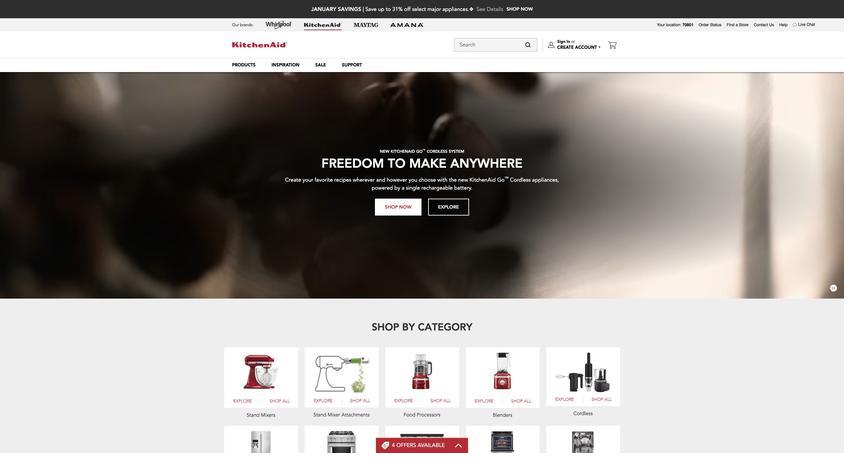 Task type: describe. For each thing, give the bounding box(es) containing it.
up
[[378, 6, 384, 13]]

status
[[710, 23, 722, 27]]

sign
[[557, 39, 565, 44]]

food
[[404, 412, 415, 419]]

4
[[392, 443, 395, 450]]

shop for stand mixers
[[270, 399, 281, 405]]

dialog containing products
[[224, 58, 620, 72]]

explore for cordless
[[555, 397, 574, 403]]

Search search field
[[454, 38, 537, 52]]

processors
[[417, 412, 440, 419]]

live
[[798, 22, 806, 27]]

explore all cooktops image
[[393, 427, 452, 454]]

find a store
[[727, 23, 749, 27]]

create inside sign in or create account
[[557, 45, 574, 51]]

sale
[[315, 62, 326, 68]]

pause image
[[830, 285, 837, 292]]

all for stand mixers
[[282, 399, 290, 405]]

contact
[[754, 23, 768, 27]]

help link
[[779, 22, 788, 28]]

shop for food processors
[[431, 399, 442, 405]]

live chat button
[[798, 22, 815, 28]]

store
[[739, 23, 749, 27]]

cordless for cordless appliances, powered by a single rechargeable battery.
[[510, 177, 531, 184]]

go
[[497, 177, 505, 184]]

new
[[458, 177, 468, 184]]

explore for stand mixers
[[233, 399, 252, 405]]

shop for blenders
[[511, 399, 523, 405]]

your
[[303, 177, 313, 184]]

select
[[412, 6, 426, 13]]

freedom
[[322, 155, 384, 171]]

by
[[394, 185, 400, 192]]

contact us link
[[754, 22, 774, 28]]

explore all food processors image
[[393, 348, 451, 396]]

maytag image
[[354, 23, 378, 27]]

with
[[437, 177, 447, 184]]

explore link
[[428, 199, 469, 216]]

category
[[418, 321, 472, 334]]

in
[[567, 39, 570, 44]]

shop for cordless
[[592, 397, 603, 403]]

now
[[399, 204, 411, 210]]

explore all ranges image
[[312, 427, 371, 454]]

stand for stand mixer attachments
[[313, 412, 326, 419]]

our
[[232, 22, 239, 28]]

shop left by
[[372, 321, 399, 334]]

support
[[342, 62, 362, 68]]

go
[[416, 149, 423, 154]]

cordless for cordless
[[573, 411, 593, 418]]

products
[[232, 62, 256, 68]]

offers
[[396, 443, 416, 450]]

make
[[409, 155, 447, 171]]

0 vertical spatial kitchenaid image
[[304, 23, 342, 27]]

or
[[571, 39, 575, 44]]

the
[[449, 177, 457, 184]]

create inside create your favorite recipes wherever and however you choose with the new kitchenaid go ™
[[285, 177, 301, 184]]

appliances,
[[532, 177, 559, 184]]

kitchenaid
[[470, 177, 496, 184]]

sign in or create account
[[557, 39, 597, 51]]

shop all link for stand mixers
[[261, 399, 298, 406]]

support link
[[342, 62, 362, 68]]

wherever
[[353, 177, 375, 184]]

shop all link for food processors
[[422, 398, 459, 405]]

explore all cordless image
[[554, 348, 613, 395]]

explore
[[438, 204, 459, 210]]

all for food processors
[[443, 399, 451, 405]]

mixers
[[261, 413, 275, 419]]

explore link for cordless
[[546, 397, 583, 404]]

rechargeable
[[421, 185, 453, 192]]

shop now link
[[375, 199, 421, 216]]

all for cordless
[[605, 397, 612, 403]]

battery.
[[454, 185, 472, 192]]

explore link for blenders
[[466, 399, 503, 406]]

™ inside new kitchenaid go ™ cordless system freedom to make anywhere
[[423, 149, 426, 152]]

now
[[521, 6, 533, 12]]

live chat
[[798, 22, 815, 27]]

attachments
[[342, 412, 370, 419]]

anywhere
[[450, 155, 523, 171]]

blenders
[[493, 413, 512, 419]]

explore link for stand mixers
[[224, 399, 261, 406]]

available
[[418, 443, 445, 450]]

kitchenaid
[[391, 149, 415, 154]]

explore link for stand mixer attachments
[[305, 398, 342, 405]]

explore for blenders
[[475, 399, 493, 405]]

cordless appliances, powered by a single rechargeable battery.
[[372, 177, 559, 192]]

save
[[365, 6, 377, 13]]

70801
[[682, 22, 694, 27]]

brands:
[[240, 22, 253, 28]]

4 offers available
[[392, 443, 445, 450]]

single
[[406, 185, 420, 192]]

food processors
[[404, 412, 440, 419]]

0 vertical spatial a
[[736, 23, 738, 27]]

savings
[[338, 5, 361, 12]]

recipes
[[334, 177, 351, 184]]

shop inside january savings | save up to 31% off select major appliances.❖ see details shop now
[[507, 6, 519, 12]]

1 vertical spatial kitchenaid image
[[232, 42, 287, 48]]



Task type: locate. For each thing, give the bounding box(es) containing it.
order status
[[699, 23, 722, 27]]

explore all stand mixer attachments image
[[312, 348, 371, 396]]

contact us
[[754, 23, 774, 27]]

chat
[[807, 22, 815, 27]]

create
[[557, 45, 574, 51], [285, 177, 301, 184]]

major
[[427, 6, 441, 13]]

cordless
[[510, 177, 531, 184], [573, 411, 593, 418]]

31%
[[392, 6, 403, 13]]

and
[[376, 177, 385, 184]]

shop up attachments
[[350, 399, 362, 405]]

cordless up the explore all dishwashers image
[[573, 411, 593, 418]]

appliances.❖
[[443, 6, 474, 13]]

shop
[[507, 6, 519, 12], [372, 321, 399, 334], [592, 397, 603, 403], [350, 399, 362, 405], [431, 399, 442, 405], [270, 399, 281, 405], [511, 399, 523, 405]]

shop up mixers
[[270, 399, 281, 405]]

shop all for stand mixer attachments
[[350, 399, 370, 405]]

favorite
[[315, 177, 333, 184]]

shop all link for stand mixer attachments
[[342, 398, 378, 405]]

1 horizontal spatial a
[[736, 23, 738, 27]]

system
[[449, 149, 464, 154]]

explore link for food processors
[[385, 398, 422, 405]]

1 horizontal spatial create
[[557, 45, 574, 51]]

order status link
[[699, 22, 722, 28]]

shop all for blenders
[[511, 399, 531, 405]]

explore all refrigerators image
[[231, 427, 291, 454]]

0 horizontal spatial stand
[[247, 413, 259, 419]]

however
[[387, 177, 407, 184]]

shop down explore all cordless image
[[592, 397, 603, 403]]

find
[[727, 23, 735, 27]]

to
[[388, 155, 406, 171]]

see
[[477, 6, 485, 13]]

inspiration link
[[272, 62, 299, 68]]

a right find
[[736, 23, 738, 27]]

all
[[605, 397, 612, 403], [363, 399, 370, 405], [443, 399, 451, 405], [282, 399, 290, 405], [524, 399, 531, 405]]

inspiration
[[272, 62, 299, 68]]

us
[[769, 23, 774, 27]]

location:
[[666, 23, 681, 27]]

help
[[779, 23, 788, 27]]

™ left cordless
[[423, 149, 426, 152]]

to
[[386, 6, 391, 13]]

you
[[409, 177, 417, 184]]

stand for stand mixers
[[247, 413, 259, 419]]

details
[[487, 6, 503, 13]]

explore
[[555, 397, 574, 403], [314, 399, 332, 405], [394, 399, 413, 405], [233, 399, 252, 405], [475, 399, 493, 405]]

0 vertical spatial ™
[[423, 149, 426, 152]]

dialog
[[224, 58, 620, 72]]

a inside cordless appliances, powered by a single rechargeable battery.
[[402, 185, 405, 192]]

your
[[657, 23, 665, 27]]

stand left mixer
[[313, 412, 326, 419]]

1 horizontal spatial stand
[[313, 412, 326, 419]]

shop all link for cordless
[[583, 397, 620, 404]]

mixer
[[328, 412, 340, 419]]

0 horizontal spatial ™
[[423, 149, 426, 152]]

shop up "processors"
[[431, 399, 442, 405]]

™ inside create your favorite recipes wherever and however you choose with the new kitchenaid go ™
[[505, 176, 509, 181]]

create left your
[[285, 177, 301, 184]]

1 horizontal spatial ™
[[505, 176, 509, 181]]

shop all link for blenders
[[503, 399, 540, 406]]

your location: 70801
[[657, 22, 694, 27]]

create down in
[[557, 45, 574, 51]]

shop all
[[592, 397, 612, 403], [350, 399, 370, 405], [431, 399, 451, 405], [270, 399, 290, 405], [511, 399, 531, 405]]

shop by category
[[372, 321, 472, 334]]

account
[[575, 45, 597, 51]]

kitchenaid image
[[304, 23, 342, 27], [232, 42, 287, 48]]

|
[[363, 6, 364, 13]]

amana image
[[390, 23, 423, 27]]

1 vertical spatial a
[[402, 185, 405, 192]]

whirlpool image
[[265, 21, 292, 29]]

kitchenaid image down brands: in the left top of the page
[[232, 42, 287, 48]]

shop
[[385, 204, 398, 210]]

by
[[402, 321, 415, 334]]

find a store link
[[727, 22, 749, 28]]

new
[[380, 149, 389, 154]]

0 horizontal spatial a
[[402, 185, 405, 192]]

stand mixer attachments
[[313, 412, 370, 419]]

order
[[699, 23, 709, 27]]

explore all wall ovens image
[[473, 427, 532, 454]]

shop up blenders
[[511, 399, 523, 405]]

1 vertical spatial ™
[[505, 176, 509, 181]]

create your favorite recipes wherever and however you choose with the new kitchenaid go ™
[[285, 176, 509, 184]]

a right by
[[402, 185, 405, 192]]

shop all for stand mixers
[[270, 399, 290, 405]]

explore all stand mixers image
[[231, 348, 291, 397]]

cordless
[[427, 149, 448, 154]]

0 vertical spatial cordless
[[510, 177, 531, 184]]

january savings | save up to 31% off select major appliances.❖ see details shop now
[[311, 5, 533, 13]]

shop for stand mixer attachments
[[350, 399, 362, 405]]

1 horizontal spatial kitchenaid image
[[304, 23, 342, 27]]

powered
[[372, 185, 393, 192]]

new kitchenaid go ™ cordless system freedom to make anywhere
[[322, 149, 523, 171]]

see details link
[[477, 6, 503, 13]]

shop now link
[[507, 1, 533, 18]]

explore for stand mixer attachments
[[314, 399, 332, 405]]

explore all blenders image
[[473, 348, 532, 397]]

kitchenaid image down january
[[304, 23, 342, 27]]

explore for food processors
[[394, 399, 413, 405]]

products link
[[232, 62, 256, 68]]

0 horizontal spatial create
[[285, 177, 301, 184]]

0 vertical spatial create
[[557, 45, 574, 51]]

™ right kitchenaid
[[505, 176, 509, 181]]

cordless inside cordless appliances, powered by a single rechargeable battery.
[[510, 177, 531, 184]]

0 horizontal spatial cordless
[[510, 177, 531, 184]]

our brands:
[[232, 22, 253, 28]]

0 horizontal spatial kitchenaid image
[[232, 42, 287, 48]]

1 vertical spatial create
[[285, 177, 301, 184]]

shop left now
[[507, 6, 519, 12]]

choose
[[419, 177, 436, 184]]

stand mixers
[[247, 413, 275, 419]]

cordless right go
[[510, 177, 531, 184]]

stand
[[313, 412, 326, 419], [247, 413, 259, 419]]

off
[[404, 6, 411, 13]]

shop all for cordless
[[592, 397, 612, 403]]

a
[[736, 23, 738, 27], [402, 185, 405, 192]]

1 vertical spatial cordless
[[573, 411, 593, 418]]

all for blenders
[[524, 399, 531, 405]]

1 horizontal spatial cordless
[[573, 411, 593, 418]]

explore all dishwashers image
[[554, 427, 613, 454]]

explore link
[[546, 397, 583, 404], [305, 398, 342, 405], [385, 398, 422, 405], [224, 399, 261, 406], [466, 399, 503, 406]]

january
[[311, 5, 336, 12]]

all for stand mixer attachments
[[363, 399, 370, 405]]

™
[[423, 149, 426, 152], [505, 176, 509, 181]]

stand left mixers
[[247, 413, 259, 419]]

shop all for food processors
[[431, 399, 451, 405]]



Task type: vqa. For each thing, say whether or not it's contained in the screenshot.
KitchenAid image to the left
yes



